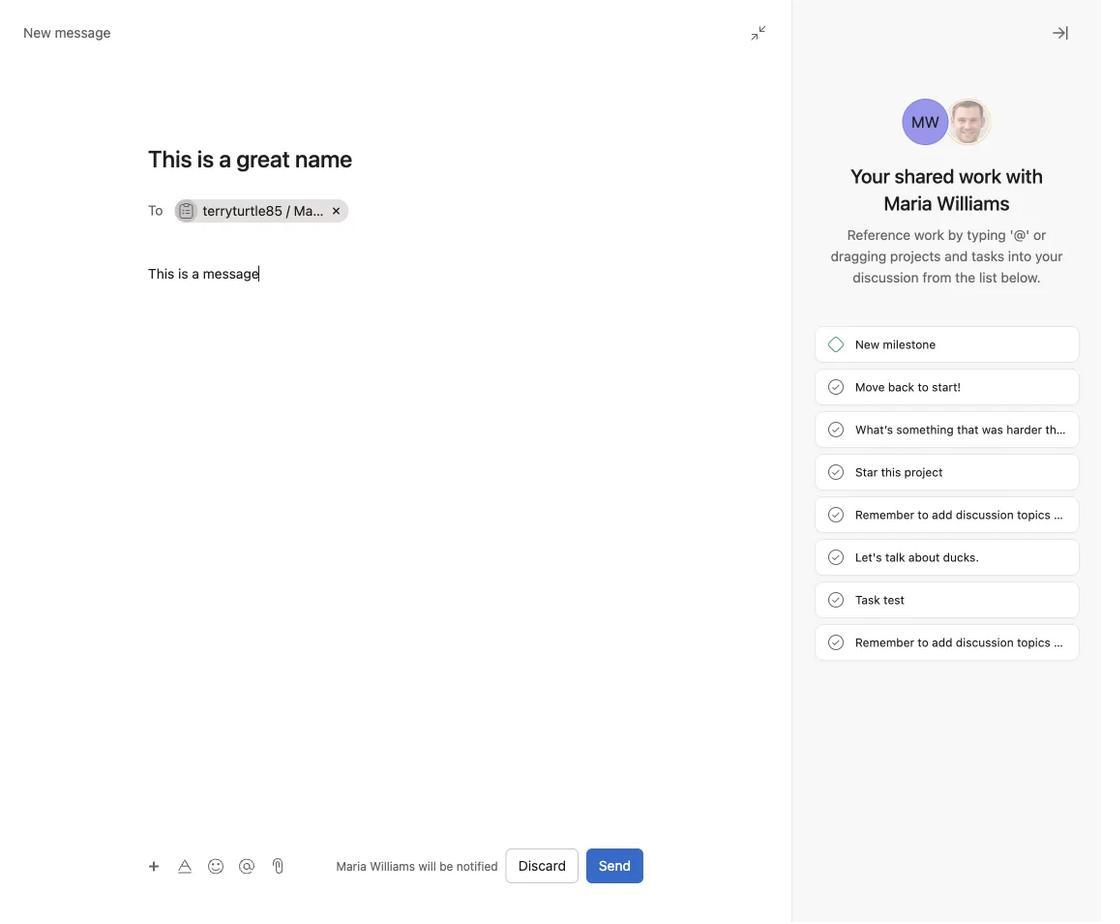 Task type: locate. For each thing, give the bounding box(es) containing it.
to inside send message to members "button"
[[415, 194, 426, 207]]

2 for from the top
[[1054, 636, 1069, 649]]

1 vertical spatial mw
[[399, 860, 420, 874]]

discussion down dragging
[[853, 270, 919, 286]]

1 horizontal spatial maria
[[336, 859, 367, 873]]

0 vertical spatial remember to add discussion topics for the ne
[[856, 508, 1101, 522]]

1 horizontal spatial new
[[856, 338, 880, 351]]

maria
[[294, 203, 328, 219], [336, 859, 367, 873]]

0 vertical spatial mw
[[912, 113, 940, 131]]

mw right tt "button"
[[399, 860, 420, 874]]

send right /
[[332, 194, 360, 207]]

2 horizontal spatial message
[[363, 194, 412, 207]]

typing
[[967, 227, 1006, 243]]

1 vertical spatial the
[[1073, 508, 1090, 522]]

a
[[192, 266, 199, 282]]

0 vertical spatial send
[[332, 194, 360, 207]]

the inside reference work by typing '@' or dragging projects and tasks into your discussion from the list below.
[[956, 270, 976, 286]]

tt inside "button"
[[375, 860, 390, 874]]

discard
[[518, 858, 566, 874]]

add up about
[[932, 508, 953, 522]]

start!
[[932, 380, 961, 394]]

2 remember from the top
[[856, 636, 915, 649]]

your
[[851, 165, 890, 187]]

mw down share button
[[912, 113, 940, 131]]

terryturtle85 / maria 1:1 cell
[[175, 199, 349, 223]]

terryturtle85 / maria 1:1 row
[[175, 197, 640, 227]]

0 vertical spatial for
[[1054, 508, 1069, 522]]

be
[[440, 859, 453, 873]]

1 horizontal spatial tt
[[375, 860, 390, 874]]

1 for from the top
[[1054, 508, 1069, 522]]

discussion inside reference work by typing '@' or dragging projects and tasks into your discussion from the list below.
[[853, 270, 919, 286]]

1 remember to add discussion topics for the ne from the top
[[856, 508, 1101, 522]]

2 vertical spatial message
[[203, 266, 259, 282]]

remember to add discussion topics for the ne down the ducks.
[[856, 636, 1101, 649]]

work up the maria williams
[[959, 165, 1002, 187]]

topics
[[1017, 508, 1051, 522], [1017, 636, 1051, 649]]

0 vertical spatial remember
[[856, 508, 915, 522]]

ne
[[1094, 508, 1101, 522], [1094, 636, 1101, 649]]

0 horizontal spatial mw
[[399, 860, 420, 874]]

send button
[[586, 849, 644, 884]]

0 horizontal spatial message
[[55, 25, 111, 41]]

0 vertical spatial new
[[23, 25, 51, 41]]

1 vertical spatial add
[[932, 636, 953, 649]]

williams
[[370, 859, 415, 873]]

1 horizontal spatial work
[[959, 165, 1002, 187]]

tt
[[959, 113, 978, 131], [293, 194, 307, 207], [375, 860, 390, 874]]

1 vertical spatial message
[[363, 194, 412, 207]]

tasks
[[972, 248, 1005, 264]]

1 vertical spatial new
[[856, 338, 880, 351]]

the
[[956, 270, 976, 286], [1073, 508, 1090, 522], [1073, 636, 1090, 649]]

work
[[959, 165, 1002, 187], [915, 227, 945, 243]]

new
[[23, 25, 51, 41], [856, 338, 880, 351]]

0 vertical spatial work
[[959, 165, 1002, 187]]

discussion up the ducks.
[[956, 508, 1014, 522]]

0 horizontal spatial new
[[23, 25, 51, 41]]

add down about
[[932, 636, 953, 649]]

toolbar
[[140, 852, 264, 880]]

discussion down the ducks.
[[956, 636, 1014, 649]]

members
[[430, 194, 481, 207]]

0 vertical spatial the
[[956, 270, 976, 286]]

1 vertical spatial remember
[[856, 636, 915, 649]]

1 vertical spatial tt
[[293, 194, 307, 207]]

than
[[1046, 423, 1070, 436]]

0 horizontal spatial maria
[[294, 203, 328, 219]]

send right discard
[[599, 858, 631, 874]]

task
[[856, 593, 881, 607]]

this
[[148, 266, 174, 282]]

new message
[[23, 25, 111, 41]]

message for new
[[55, 25, 111, 41]]

new milestone
[[856, 338, 936, 351]]

2 vertical spatial tt
[[375, 860, 390, 874]]

remember down this
[[856, 508, 915, 522]]

1 vertical spatial for
[[1054, 636, 1069, 649]]

0 horizontal spatial work
[[915, 227, 945, 243]]

1 horizontal spatial send
[[599, 858, 631, 874]]

1 vertical spatial remember to add discussion topics for the ne
[[856, 636, 1101, 649]]

2 vertical spatial discussion
[[956, 636, 1014, 649]]

by
[[948, 227, 963, 243]]

tt left mw button
[[375, 860, 390, 874]]

Add subject text field
[[125, 143, 667, 174]]

message inside "button"
[[363, 194, 412, 207]]

move
[[856, 380, 885, 394]]

message
[[55, 25, 111, 41], [363, 194, 412, 207], [203, 266, 259, 282]]

back
[[888, 380, 915, 394]]

about
[[909, 551, 940, 564]]

new for new milestone
[[856, 338, 880, 351]]

from
[[923, 270, 952, 286]]

minimize image
[[751, 25, 767, 41]]

0 vertical spatial message
[[55, 25, 111, 41]]

2 ne from the top
[[1094, 636, 1101, 649]]

send message to members
[[332, 194, 481, 207]]

1 vertical spatial maria
[[336, 859, 367, 873]]

add
[[932, 508, 953, 522], [932, 636, 953, 649]]

to
[[415, 194, 426, 207], [918, 380, 929, 394], [918, 508, 929, 522], [918, 636, 929, 649]]

discussion
[[853, 270, 919, 286], [956, 508, 1014, 522], [956, 636, 1014, 649]]

notified
[[457, 859, 498, 873]]

0 horizontal spatial send
[[332, 194, 360, 207]]

0 vertical spatial tt
[[959, 113, 978, 131]]

1 vertical spatial topics
[[1017, 636, 1051, 649]]

1 horizontal spatial mw
[[912, 113, 940, 131]]

into
[[1008, 248, 1032, 264]]

0 vertical spatial maria
[[294, 203, 328, 219]]

send
[[332, 194, 360, 207], [599, 858, 631, 874]]

remember to add discussion topics for the ne up the ducks.
[[856, 508, 1101, 522]]

send inside the send button
[[599, 858, 631, 874]]

0 vertical spatial discussion
[[853, 270, 919, 286]]

tt button
[[371, 856, 394, 879]]

1 vertical spatial work
[[915, 227, 945, 243]]

2 horizontal spatial tt
[[959, 113, 978, 131]]

remember
[[856, 508, 915, 522], [856, 636, 915, 649]]

send inside send message to members "button"
[[332, 194, 360, 207]]

emoji image
[[208, 859, 224, 874]]

mw
[[912, 113, 940, 131], [399, 860, 420, 874]]

star
[[856, 466, 878, 479]]

2 vertical spatial the
[[1073, 636, 1090, 649]]

work up projects
[[915, 227, 945, 243]]

0 vertical spatial add
[[932, 508, 953, 522]]

for
[[1054, 508, 1069, 522], [1054, 636, 1069, 649]]

0 vertical spatial ne
[[1094, 508, 1101, 522]]

to left members
[[415, 194, 426, 207]]

formatting image
[[177, 859, 193, 874]]

tt down share
[[959, 113, 978, 131]]

remember to add discussion topics for the ne
[[856, 508, 1101, 522], [856, 636, 1101, 649]]

list box
[[400, 8, 709, 39]]

1 ne from the top
[[1094, 508, 1101, 522]]

project
[[905, 466, 943, 479]]

1 horizontal spatial message
[[203, 266, 259, 282]]

remember down task test
[[856, 636, 915, 649]]

1 vertical spatial ne
[[1094, 636, 1101, 649]]

0 vertical spatial topics
[[1017, 508, 1051, 522]]

reference
[[847, 227, 911, 243]]

maria left tt "button"
[[336, 859, 367, 873]]

tt right /
[[293, 194, 307, 207]]

message for send
[[363, 194, 412, 207]]

ducks.
[[943, 551, 979, 564]]

maria right /
[[294, 203, 328, 219]]

1 vertical spatial send
[[599, 858, 631, 874]]

your shared work with maria williams
[[851, 165, 1043, 214]]



Task type: vqa. For each thing, say whether or not it's contained in the screenshot.
second The Topics from the top of the page
yes



Task type: describe. For each thing, give the bounding box(es) containing it.
expec
[[1073, 423, 1101, 436]]

/
[[286, 203, 290, 219]]

'@'
[[1010, 227, 1030, 243]]

below.
[[1001, 270, 1041, 286]]

1 add from the top
[[932, 508, 953, 522]]

1 vertical spatial discussion
[[956, 508, 1014, 522]]

test
[[884, 593, 905, 607]]

star this project
[[856, 466, 943, 479]]

2 remember to add discussion topics for the ne from the top
[[856, 636, 1101, 649]]

terryturtle85 / maria 1:1
[[203, 203, 348, 219]]

something
[[897, 423, 954, 436]]

is
[[178, 266, 188, 282]]

1 remember from the top
[[856, 508, 915, 522]]

to
[[148, 202, 163, 218]]

insert an object image
[[148, 861, 160, 873]]

harder
[[1007, 423, 1042, 436]]

with
[[1006, 165, 1043, 187]]

share
[[931, 89, 962, 103]]

task test
[[856, 593, 905, 607]]

send for send
[[599, 858, 631, 874]]

let's
[[856, 551, 882, 564]]

0 horizontal spatial tt
[[293, 194, 307, 207]]

share button
[[907, 82, 971, 109]]

or
[[1034, 227, 1047, 243]]

shared
[[895, 165, 955, 187]]

discard button
[[506, 849, 579, 884]]

was
[[982, 423, 1004, 436]]

milestone
[[883, 338, 936, 351]]

to right back
[[918, 380, 929, 394]]

send message to members button
[[323, 187, 802, 214]]

terryturtle85
[[203, 203, 283, 219]]

maria inside cell
[[294, 203, 328, 219]]

mw button
[[398, 856, 421, 879]]

what's something that was harder than expec
[[856, 423, 1101, 436]]

work inside your shared work with maria williams
[[959, 165, 1002, 187]]

1:1
[[332, 203, 348, 219]]

at mention image
[[239, 859, 255, 874]]

maria williams
[[884, 192, 1010, 214]]

that
[[957, 423, 979, 436]]

what's
[[856, 423, 893, 436]]

projects
[[890, 248, 941, 264]]

mw inside button
[[399, 860, 420, 874]]

2 add from the top
[[932, 636, 953, 649]]

will
[[419, 859, 436, 873]]

move back to start!
[[856, 380, 961, 394]]

to down project
[[918, 508, 929, 522]]

this
[[881, 466, 901, 479]]

send for send message to members
[[332, 194, 360, 207]]

this is a message
[[148, 266, 259, 282]]

collaborators
[[285, 860, 358, 874]]

new for new message
[[23, 25, 51, 41]]

close image
[[1053, 25, 1069, 41]]

let's talk about ducks.
[[856, 551, 979, 564]]

reference work by typing '@' or dragging projects and tasks into your discussion from the list below.
[[831, 227, 1063, 286]]

1 topics from the top
[[1017, 508, 1051, 522]]

dragging
[[831, 248, 887, 264]]

maria williams will be notified
[[336, 859, 498, 873]]

add or remove collaborators image
[[460, 861, 471, 873]]

work inside reference work by typing '@' or dragging projects and tasks into your discussion from the list below.
[[915, 227, 945, 243]]

list
[[979, 270, 998, 286]]

talk
[[886, 551, 905, 564]]

and
[[945, 248, 968, 264]]

your
[[1036, 248, 1063, 264]]

to down about
[[918, 636, 929, 649]]

2 topics from the top
[[1017, 636, 1051, 649]]



